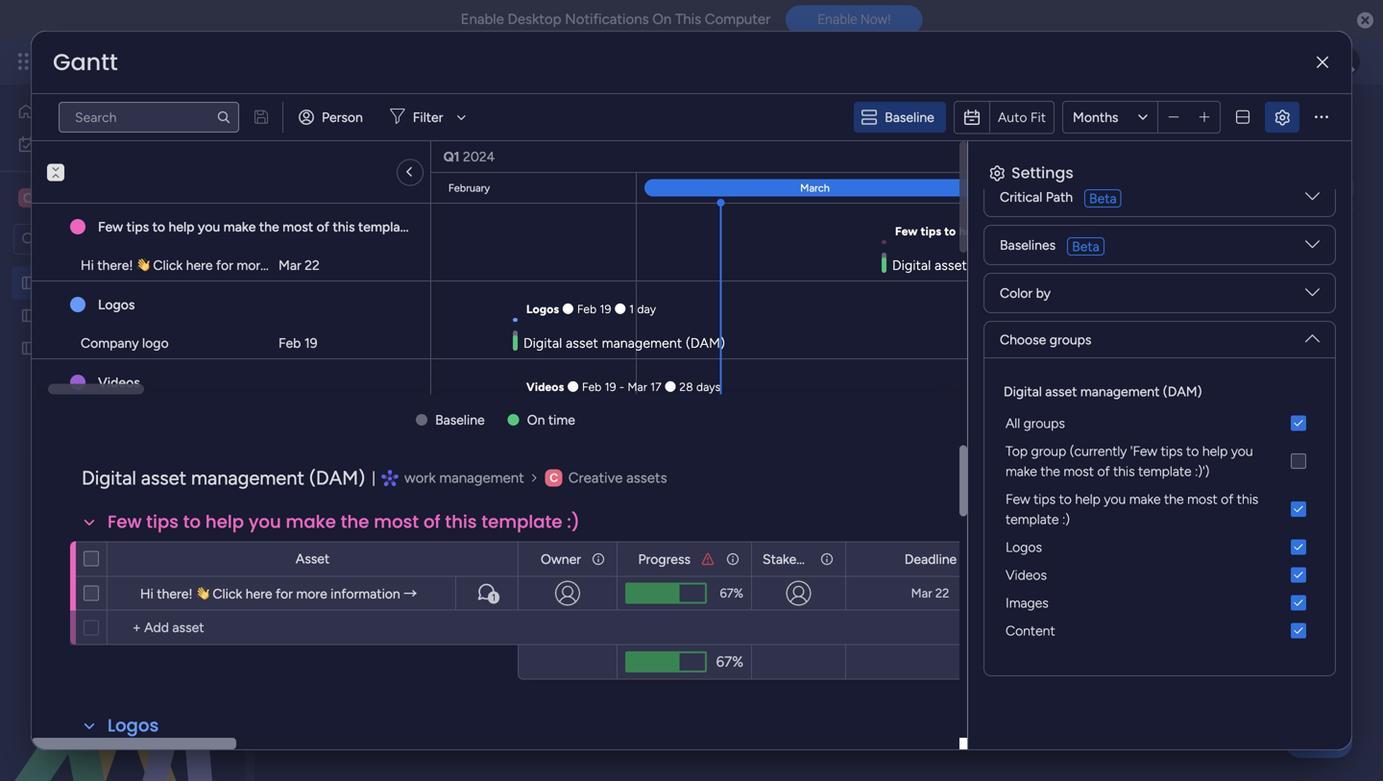Task type: locate. For each thing, give the bounding box(es) containing it.
workspace image
[[18, 187, 37, 209], [546, 469, 563, 486]]

most down |
[[374, 510, 419, 534]]

v2 minus image
[[1169, 110, 1179, 124]]

online
[[694, 180, 733, 197]]

desktop
[[508, 11, 562, 28]]

click up + add asset text box
[[213, 586, 242, 602]]

0 horizontal spatial mar 22
[[279, 257, 320, 273]]

1 digital asset management (dam) group from the top
[[1000, 381, 1320, 645]]

1 vertical spatial c
[[550, 471, 558, 485]]

Gantt field
[[48, 46, 123, 78]]

1 horizontal spatial c
[[550, 471, 558, 485]]

here
[[186, 257, 213, 273], [246, 586, 272, 602]]

of inside field
[[424, 510, 441, 534]]

creative
[[44, 189, 104, 207], [45, 308, 96, 324], [569, 469, 623, 486]]

0 vertical spatial information
[[271, 257, 341, 273]]

1 column information image from the left
[[591, 552, 606, 567]]

0 vertical spatial work
[[66, 136, 95, 152]]

click down search in workspace field
[[153, 257, 183, 273]]

monday button
[[50, 37, 306, 86]]

1 vertical spatial information
[[331, 586, 400, 602]]

work
[[66, 136, 95, 152], [405, 469, 436, 486]]

online docs button
[[680, 173, 781, 204]]

template down angle right image
[[358, 219, 413, 235]]

1 horizontal spatial baseline
[[885, 109, 935, 125]]

1 vertical spatial dapulse dropdown down arrow image
[[1306, 285, 1320, 307]]

column information image for owner
[[591, 552, 606, 567]]

1 vertical spatial groups
[[1024, 415, 1066, 431]]

1 horizontal spatial click
[[213, 586, 242, 602]]

2 horizontal spatial more
[[331, 146, 362, 162]]

new asset
[[299, 231, 362, 248]]

videos down homepage
[[98, 374, 140, 391]]

public board image
[[20, 274, 38, 292], [20, 307, 38, 325]]

workload
[[449, 180, 506, 197]]

v2 collapse down image
[[47, 157, 64, 170]]

1 public board image from the top
[[20, 274, 38, 292]]

Filter dashboard by text search field
[[59, 102, 239, 133]]

1 digital asset management (dam) element from the top
[[1000, 409, 1320, 437]]

homepage
[[98, 340, 162, 357]]

most down :)') in the right bottom of the page
[[1188, 491, 1218, 507]]

0 horizontal spatial work
[[66, 136, 95, 152]]

mar
[[1209, 224, 1229, 238], [279, 257, 301, 273], [628, 380, 648, 394], [912, 586, 933, 601]]

0 horizontal spatial assets
[[108, 189, 152, 207]]

0 vertical spatial assets
[[108, 189, 152, 207]]

of down integrate button
[[1093, 224, 1104, 238]]

2 vertical spatial 19
[[605, 380, 617, 394]]

:)')
[[1196, 463, 1210, 480]]

1 vertical spatial feb
[[279, 335, 301, 351]]

digital asset management (dam) group containing digital asset management (dam)
[[1000, 381, 1320, 645]]

0 vertical spatial →
[[344, 257, 358, 273]]

19 for videos
[[605, 380, 617, 394]]

few tips to help you make the most of this template :)
[[98, 219, 425, 235], [1006, 491, 1259, 528], [108, 510, 580, 534]]

most down learn
[[283, 219, 313, 235]]

website homepage redesign
[[45, 340, 217, 357]]

0 horizontal spatial enable
[[461, 11, 504, 28]]

most down path
[[1062, 224, 1090, 238]]

None search field
[[59, 102, 239, 133]]

few tips to help you make the most of this template :) up logos 'option'
[[1006, 491, 1259, 528]]

few tips to help you make the most of this template :) option
[[1000, 485, 1320, 533]]

1 horizontal spatial 22
[[936, 586, 950, 601]]

to inside option
[[1060, 491, 1072, 507]]

creative inside workspace selection element
[[44, 189, 104, 207]]

1 vertical spatial creative
[[45, 308, 96, 324]]

0 vertical spatial baseline
[[885, 109, 935, 125]]

deadline
[[905, 551, 957, 567]]

make down top group (currently 'few tips to help you make the most of this template :)') on the right bottom of the page
[[1130, 491, 1161, 507]]

:) down integrate button
[[1183, 224, 1191, 238]]

enable inside button
[[818, 11, 858, 27]]

this
[[404, 146, 425, 162], [333, 219, 355, 235], [1107, 224, 1128, 238], [1114, 463, 1135, 480], [1238, 491, 1259, 507], [445, 510, 477, 534]]

make inside field
[[286, 510, 336, 534]]

→ left 1 "button"
[[404, 586, 417, 602]]

1 vertical spatial here
[[246, 586, 272, 602]]

0 horizontal spatial here
[[186, 257, 213, 273]]

1 horizontal spatial creative assets
[[569, 469, 667, 486]]

assets
[[108, 189, 152, 207], [627, 469, 667, 486]]

baseline up work management
[[435, 412, 485, 428]]

to inside top group (currently 'few tips to help you make the most of this template :)')
[[1187, 443, 1200, 459]]

1 vertical spatial public board image
[[20, 307, 38, 325]]

creative assets up search in workspace field
[[44, 189, 152, 207]]

2 horizontal spatial 22
[[1232, 224, 1245, 238]]

work management
[[405, 469, 524, 486]]

few tips to help you make the most of this template :) up the asset
[[108, 510, 580, 534]]

0 vertical spatial dapulse dropdown down arrow image
[[1306, 237, 1320, 259]]

1 vertical spatial hi
[[140, 586, 154, 602]]

digital asset management (dam) group
[[1000, 381, 1320, 645], [1000, 485, 1320, 645]]

collaborative whiteboard online docs
[[535, 180, 767, 197]]

person
[[322, 109, 363, 125]]

here up + add asset text box
[[246, 586, 272, 602]]

enable left now!
[[818, 11, 858, 27]]

images option
[[1000, 589, 1320, 617]]

gantt
[[53, 46, 118, 78]]

this
[[676, 11, 702, 28]]

1 horizontal spatial hi
[[140, 586, 154, 602]]

0 vertical spatial feb
[[577, 302, 597, 316]]

groups inside the digital asset management (dam) element
[[1024, 415, 1066, 431]]

1 vertical spatial work
[[405, 469, 436, 486]]

(dam) up :)') in the right bottom of the page
[[1164, 383, 1203, 400]]

1 horizontal spatial enable
[[818, 11, 858, 27]]

digital asset management (dam) element
[[1000, 409, 1320, 437], [1000, 437, 1320, 485]]

0 vertical spatial click
[[153, 257, 183, 273]]

0 vertical spatial for
[[216, 257, 233, 273]]

workspace selection element
[[18, 186, 155, 209]]

this inside field
[[445, 510, 477, 534]]

you inside few tips to help you make the most of this template :)
[[1104, 491, 1126, 507]]

auto fit button
[[991, 102, 1054, 132]]

1 vertical spatial 22
[[305, 257, 320, 273]]

1 vertical spatial on
[[527, 412, 545, 428]]

groups for choose groups
[[1050, 332, 1092, 348]]

0 vertical spatial 22
[[1232, 224, 1245, 238]]

beta down path
[[1073, 238, 1100, 255]]

mar 22 down new
[[279, 257, 320, 273]]

few inside few tips to help you make the most of this template :)
[[1006, 491, 1031, 507]]

of down (currently
[[1098, 463, 1110, 480]]

enable now! button
[[786, 5, 923, 34]]

1 horizontal spatial column information image
[[820, 552, 835, 567]]

(dam) inside heading
[[1164, 383, 1203, 400]]

2 vertical spatial feb
[[582, 380, 602, 394]]

most inside field
[[374, 510, 419, 534]]

asset inside digital asset management (dam) heading
[[1046, 383, 1078, 400]]

0 vertical spatial dapulse dropdown down arrow image
[[1306, 189, 1320, 211]]

1 horizontal spatial more
[[296, 586, 327, 602]]

videos up on time
[[527, 380, 564, 394]]

column information image for stakehoders
[[820, 552, 835, 567]]

1 vertical spatial baseline
[[435, 412, 485, 428]]

for up + add asset text box
[[276, 586, 293, 602]]

mar 22
[[279, 257, 320, 273], [912, 586, 950, 601]]

critical
[[1000, 189, 1043, 205]]

images
[[1006, 595, 1049, 611]]

1 vertical spatial assets
[[627, 469, 667, 486]]

:) up owner
[[567, 510, 580, 534]]

to inside field
[[183, 510, 201, 534]]

Progress field
[[634, 549, 696, 570]]

0 vertical spatial workspace image
[[18, 187, 37, 209]]

0 vertical spatial mar 22
[[279, 257, 320, 273]]

column information image right owner field
[[591, 552, 606, 567]]

c
[[23, 190, 33, 206], [550, 471, 558, 485]]

v2 split view image
[[1237, 110, 1250, 124]]

few inside field
[[108, 510, 142, 534]]

march
[[801, 182, 830, 195]]

template down top
[[1006, 511, 1059, 528]]

creative down time at left
[[569, 469, 623, 486]]

0 horizontal spatial 👋
[[136, 257, 150, 273]]

to
[[152, 219, 165, 235], [945, 224, 956, 238], [1187, 443, 1200, 459], [1060, 491, 1072, 507], [183, 510, 201, 534]]

make up the asset
[[286, 510, 336, 534]]

1 vertical spatial →
[[404, 586, 417, 602]]

2 enable from the left
[[818, 11, 858, 27]]

0 vertical spatial on
[[653, 11, 672, 28]]

feb for videos
[[582, 380, 602, 394]]

john smith image
[[1330, 46, 1361, 77]]

:)
[[416, 219, 425, 235], [1183, 224, 1191, 238], [567, 510, 580, 534], [1063, 511, 1071, 528]]

months
[[1073, 109, 1119, 125]]

→ down the new asset button
[[344, 257, 358, 273]]

most down (currently
[[1064, 463, 1094, 480]]

filter board by person image
[[625, 230, 656, 249]]

Logos field
[[103, 714, 164, 738]]

make
[[224, 219, 256, 235], [1009, 224, 1038, 238], [1006, 463, 1038, 480], [1130, 491, 1161, 507], [286, 510, 336, 534]]

videos inside "option"
[[1006, 567, 1047, 583]]

1 button
[[455, 576, 518, 611]]

team workload button
[[399, 173, 520, 204]]

logos inside field
[[108, 714, 159, 738]]

1 horizontal spatial on
[[653, 11, 672, 28]]

1 horizontal spatial assets
[[627, 469, 667, 486]]

1 vertical spatial dapulse dropdown down arrow image
[[1306, 324, 1320, 345]]

1 vertical spatial 👋
[[196, 586, 209, 602]]

digital asset management (dam) element containing top group (currently 'few tips to help you make the most of this template :)')
[[1000, 437, 1320, 485]]

0 horizontal spatial c
[[23, 190, 33, 206]]

2 horizontal spatial videos
[[1006, 567, 1047, 583]]

template up owner field
[[482, 510, 563, 534]]

hi there!   👋  click here for more information  → up + add asset text box
[[140, 586, 417, 602]]

here up redesign
[[186, 257, 213, 273]]

assets inside workspace selection element
[[108, 189, 152, 207]]

0 vertical spatial more
[[331, 146, 362, 162]]

videos up "images"
[[1006, 567, 1047, 583]]

of inside button
[[483, 146, 495, 162]]

few tips to help you make the most of this template :) ● mar 22 ● 1 day
[[896, 224, 1290, 238]]

feb 19
[[279, 335, 318, 351]]

2 column information image from the left
[[820, 552, 835, 567]]

2 dapulse dropdown down arrow image from the top
[[1306, 285, 1320, 307]]

dapulse x slim image
[[1317, 55, 1329, 69]]

information down new
[[271, 257, 341, 273]]

19
[[600, 302, 612, 316], [304, 335, 318, 351], [605, 380, 617, 394]]

search image
[[216, 110, 232, 125]]

2 public board image from the top
[[20, 307, 38, 325]]

2 digital asset management (dam) group from the top
[[1000, 485, 1320, 645]]

1 horizontal spatial work
[[405, 469, 436, 486]]

few tips to help you make the most of this template :) for few tips to help you make the most of this template :) field
[[108, 510, 580, 534]]

team
[[414, 180, 446, 197]]

here:
[[562, 146, 593, 162]]

beta up few tips to help you make the most of this template :) ● mar 22 ● 1 day
[[1090, 190, 1117, 207]]

digital asset management (dam) group containing few tips to help you make the most of this template :)
[[1000, 485, 1320, 645]]

1 horizontal spatial here
[[246, 586, 272, 602]]

assets up progress field
[[627, 469, 667, 486]]

baseline button
[[854, 102, 946, 133]]

make down top
[[1006, 463, 1038, 480]]

option
[[0, 266, 245, 270]]

digital asset management (dam) inside group
[[1004, 383, 1203, 400]]

for up redesign
[[216, 257, 233, 273]]

column information image
[[591, 552, 606, 567], [820, 552, 835, 567]]

1 vertical spatial there!
[[157, 586, 193, 602]]

digital asset management (dam) element containing all groups
[[1000, 409, 1320, 437]]

0 horizontal spatial day
[[638, 302, 656, 316]]

template
[[358, 219, 413, 235], [1131, 224, 1180, 238], [1139, 463, 1192, 480], [482, 510, 563, 534], [1006, 511, 1059, 528]]

of right the 'package'
[[483, 146, 495, 162]]

all
[[1006, 415, 1021, 431]]

0 horizontal spatial column information image
[[591, 552, 606, 567]]

hi there!   👋  click here for more information  →
[[81, 257, 358, 273], [140, 586, 417, 602]]

0 vertical spatial creative assets
[[44, 189, 152, 207]]

baseline
[[885, 109, 935, 125], [435, 412, 485, 428]]

creative assets inside workspace selection element
[[44, 189, 152, 207]]

logos inside 'option'
[[1006, 539, 1043, 555]]

baseline inside popup button
[[885, 109, 935, 125]]

list box
[[0, 263, 245, 624]]

videos
[[98, 374, 140, 391], [527, 380, 564, 394], [1006, 567, 1047, 583]]

choose
[[1000, 332, 1047, 348]]

on
[[653, 11, 672, 28], [527, 412, 545, 428]]

you inside field
[[249, 510, 281, 534]]

(dam) up redesign
[[204, 275, 244, 291]]

:) inside few tips to help you make the most of this template :)
[[1063, 511, 1071, 528]]

enable left desktop
[[461, 11, 504, 28]]

requests
[[99, 308, 151, 324]]

mar 22 down 'deadline' field
[[912, 586, 950, 601]]

digital asset management (dam) heading
[[1004, 381, 1203, 402]]

on time
[[527, 412, 576, 428]]

1 enable from the left
[[461, 11, 504, 28]]

0 vertical spatial day
[[1271, 224, 1290, 238]]

for
[[216, 257, 233, 273], [276, 586, 293, 602]]

tips inside option
[[1034, 491, 1056, 507]]

0 horizontal spatial on
[[527, 412, 545, 428]]

1 dapulse dropdown down arrow image from the top
[[1306, 189, 1320, 211]]

1 dapulse dropdown down arrow image from the top
[[1306, 237, 1320, 259]]

information up + add asset text box
[[331, 586, 400, 602]]

on left this
[[653, 11, 672, 28]]

0 vertical spatial hi
[[81, 257, 94, 273]]

content option
[[1000, 617, 1320, 645]]

1 vertical spatial workspace image
[[546, 469, 563, 486]]

hi there!   👋  click here for more information  → up redesign
[[81, 257, 358, 273]]

fit
[[1031, 109, 1047, 125]]

0 vertical spatial creative
[[44, 189, 104, 207]]

feb
[[577, 302, 597, 316], [279, 335, 301, 351], [582, 380, 602, 394]]

assets up search in workspace field
[[108, 189, 152, 207]]

asset inside the new asset button
[[330, 231, 362, 248]]

0 horizontal spatial 22
[[305, 257, 320, 273]]

enable now!
[[818, 11, 891, 27]]

1 vertical spatial beta
[[1073, 238, 1100, 255]]

of up logos 'option'
[[1222, 491, 1234, 507]]

you
[[198, 219, 220, 235], [986, 224, 1006, 238], [1232, 443, 1254, 459], [1104, 491, 1126, 507], [249, 510, 281, 534]]

about
[[365, 146, 400, 162]]

content
[[1006, 623, 1056, 639]]

my work
[[44, 136, 95, 152]]

asset
[[296, 551, 330, 567]]

dapulse dropdown down arrow image for critical path
[[1306, 189, 1320, 211]]

1 horizontal spatial day
[[1271, 224, 1290, 238]]

help inside option
[[1076, 491, 1101, 507]]

empty
[[750, 266, 784, 280]]

0 horizontal spatial more
[[237, 257, 268, 273]]

'few
[[1131, 443, 1158, 459]]

:) down group
[[1063, 511, 1071, 528]]

notifications
[[565, 11, 649, 28]]

integrate
[[1044, 180, 1099, 197]]

2 digital asset management (dam) element from the top
[[1000, 437, 1320, 485]]

more dots image
[[1316, 110, 1329, 124]]

0 horizontal spatial creative assets
[[44, 189, 152, 207]]

creative down v2 collapse up icon
[[44, 189, 104, 207]]

creative assets down time at left
[[569, 469, 667, 486]]

baseline right add to favorites icon
[[885, 109, 935, 125]]

few tips to help you make the most of this template :) inside option
[[1006, 491, 1259, 528]]

1 horizontal spatial there!
[[157, 586, 193, 602]]

1 vertical spatial for
[[276, 586, 293, 602]]

template inside top group (currently 'few tips to help you make the most of this template :)')
[[1139, 463, 1192, 480]]

0 vertical spatial public board image
[[20, 274, 38, 292]]

filter button
[[382, 102, 473, 133]]

work right |
[[405, 469, 436, 486]]

critical path
[[1000, 189, 1073, 205]]

logos option
[[1000, 533, 1320, 561]]

work right my
[[66, 136, 95, 152]]

public board image for digital asset management (dam)
[[20, 274, 38, 292]]

there!
[[97, 257, 133, 273], [157, 586, 193, 602]]

arrow down image
[[450, 106, 473, 129]]

filter
[[413, 109, 443, 125]]

0 vertical spatial 19
[[600, 302, 612, 316]]

most inside few tips to help you make the most of this template :)
[[1188, 491, 1218, 507]]

the inside field
[[341, 510, 369, 534]]

dapulse dropdown down arrow image
[[1306, 189, 1320, 211], [1306, 285, 1320, 307]]

(dam)
[[703, 99, 801, 142], [204, 275, 244, 291], [1164, 383, 1203, 400], [309, 467, 365, 490]]

information
[[271, 257, 341, 273], [331, 586, 400, 602]]

column information image right column information icon
[[820, 552, 835, 567]]

0 horizontal spatial there!
[[97, 257, 133, 273]]

on left time at left
[[527, 412, 545, 428]]

0 vertical spatial groups
[[1050, 332, 1092, 348]]

template inside option
[[1006, 511, 1059, 528]]

logos
[[98, 296, 135, 313], [527, 302, 559, 316], [1006, 539, 1043, 555], [108, 714, 159, 738]]

0 vertical spatial beta
[[1090, 190, 1117, 207]]

dapulse close image
[[1358, 11, 1374, 31]]

2 vertical spatial creative
[[569, 469, 623, 486]]

activity
[[1130, 113, 1177, 129]]

help inside top group (currently 'few tips to help you make the most of this template :)')
[[1203, 443, 1228, 459]]

of down work management
[[424, 510, 441, 534]]

creative up website
[[45, 308, 96, 324]]

groups up group
[[1024, 415, 1066, 431]]

feb for logos
[[577, 302, 597, 316]]

template down 'few
[[1139, 463, 1192, 480]]

beta for critical path
[[1090, 190, 1117, 207]]

invite / 1 button
[[1221, 106, 1316, 136]]

groups right choose
[[1050, 332, 1092, 348]]

+ Add asset text field
[[117, 616, 509, 640]]

v2 plus image
[[1200, 110, 1210, 124]]

17
[[651, 380, 662, 394]]

dapulse dropdown down arrow image
[[1306, 237, 1320, 259], [1306, 324, 1320, 345]]

2 dapulse dropdown down arrow image from the top
[[1306, 324, 1320, 345]]

few tips to help you make the most of this template :) inside field
[[108, 510, 580, 534]]

add to favorites image
[[848, 111, 867, 130]]



Task type: describe. For each thing, give the bounding box(es) containing it.
-
[[620, 380, 625, 394]]

Owner field
[[536, 549, 586, 570]]

/
[[1294, 113, 1299, 129]]

1 vertical spatial mar 22
[[912, 586, 950, 601]]

q1 2024
[[444, 148, 495, 165]]

you inside top group (currently 'few tips to help you make the most of this template :)')
[[1232, 443, 1254, 459]]

marketing
[[676, 266, 727, 280]]

:) inside few tips to help you make the most of this template :) field
[[567, 510, 580, 534]]

new
[[299, 231, 327, 248]]

help inside field
[[206, 510, 244, 534]]

enable for enable now!
[[818, 11, 858, 27]]

%
[[734, 586, 744, 601]]

this inside top group (currently 'few tips to help you make the most of this template :)')
[[1114, 463, 1135, 480]]

https://youtu.be/9x6_kyyrn_e
[[596, 146, 781, 162]]

enable desktop notifications on this computer
[[461, 11, 771, 28]]

february
[[449, 182, 490, 195]]

0 horizontal spatial for
[[216, 257, 233, 273]]

make left new
[[224, 219, 256, 235]]

collapse board header image
[[1335, 181, 1350, 196]]

add view image
[[882, 181, 890, 195]]

there's a configuration issue.
select which status columns will affect the progress calculation image
[[701, 552, 716, 567]]

stakehoders
[[763, 551, 838, 567]]

angle right image
[[408, 164, 412, 181]]

home
[[42, 103, 79, 120]]

2 vertical spatial 22
[[936, 586, 950, 601]]

1 vertical spatial 19
[[304, 335, 318, 351]]

management inside heading
[[1081, 383, 1160, 400]]

creative requests
[[45, 308, 151, 324]]

template inside field
[[482, 510, 563, 534]]

1 vertical spatial more
[[237, 257, 268, 273]]

my work option
[[12, 129, 234, 160]]

tips inside field
[[146, 510, 179, 534]]

1 horizontal spatial workspace image
[[546, 469, 563, 486]]

public board image
[[20, 339, 38, 357]]

1 inside "button"
[[492, 592, 496, 603]]

settings
[[1012, 162, 1074, 184]]

the inside top group (currently 'few tips to help you make the most of this template :)')
[[1041, 463, 1061, 480]]

progress
[[639, 551, 691, 567]]

1 vertical spatial creative assets
[[569, 469, 667, 486]]

28
[[680, 380, 694, 394]]

more inside button
[[331, 146, 362, 162]]

(currently
[[1070, 443, 1128, 459]]

0 vertical spatial c
[[23, 190, 33, 206]]

activity button
[[1123, 106, 1214, 136]]

1 vertical spatial hi there!   👋  click here for more information  →
[[140, 586, 417, 602]]

product
[[602, 266, 643, 280]]

collaborative whiteboard button
[[520, 173, 689, 204]]

few tips to help you make the most of this template :) down learn
[[98, 219, 425, 235]]

view
[[826, 180, 856, 197]]

dapulse dropdown down arrow image for baselines
[[1306, 237, 1320, 259]]

angle down image
[[379, 232, 388, 247]]

v2 collapse up image
[[47, 171, 64, 183]]

make inside option
[[1130, 491, 1161, 507]]

integrate button
[[1011, 168, 1197, 209]]

q1
[[444, 148, 460, 165]]

package
[[429, 146, 479, 162]]

now!
[[861, 11, 891, 27]]

color by
[[1000, 285, 1051, 301]]

files view button
[[781, 173, 871, 204]]

redesign
[[165, 340, 217, 357]]

assets for workspace icon to the right
[[627, 469, 667, 486]]

home link
[[12, 96, 234, 127]]

67
[[720, 586, 734, 601]]

whiteboard
[[618, 180, 689, 197]]

0 vertical spatial here
[[186, 257, 213, 273]]

Deadline field
[[900, 549, 962, 570]]

all groups
[[1006, 415, 1066, 431]]

my
[[44, 136, 63, 152]]

1 vertical spatial click
[[213, 586, 242, 602]]

Search in workspace field
[[40, 228, 160, 250]]

invite / 1
[[1257, 113, 1308, 129]]

top group (currently 'few tips to help you make the most of this template :)')
[[1006, 443, 1254, 480]]

files
[[796, 180, 823, 197]]

docs
[[736, 180, 767, 197]]

Stakehoders field
[[758, 549, 838, 570]]

group
[[1032, 443, 1067, 459]]

0 horizontal spatial hi
[[81, 257, 94, 273]]

this inside button
[[404, 146, 425, 162]]

digital inside list box
[[45, 275, 83, 291]]

0 horizontal spatial →
[[344, 257, 358, 273]]

assets for leftmost workspace icon
[[108, 189, 152, 207]]

monday
[[86, 50, 151, 72]]

select product image
[[17, 52, 37, 71]]

choose groups
[[1000, 332, 1092, 348]]

of inside option
[[1222, 491, 1234, 507]]

0 horizontal spatial workspace image
[[18, 187, 37, 209]]

the inside option
[[1165, 491, 1184, 507]]

67 %
[[720, 586, 744, 601]]

1 inside button
[[1302, 113, 1308, 129]]

lottie animation image
[[0, 587, 245, 781]]

time
[[549, 412, 576, 428]]

(dam) left |
[[309, 467, 365, 490]]

auto fit
[[998, 109, 1047, 125]]

1 vertical spatial day
[[638, 302, 656, 316]]

invite
[[1257, 113, 1290, 129]]

files view
[[796, 180, 856, 197]]

1 horizontal spatial 👋
[[196, 586, 209, 602]]

public board image for creative requests
[[20, 307, 38, 325]]

make down critical
[[1009, 224, 1038, 238]]

0 horizontal spatial click
[[153, 257, 183, 273]]

home option
[[12, 96, 234, 127]]

team workload
[[414, 180, 506, 197]]

2 vertical spatial more
[[296, 586, 327, 602]]

most inside top group (currently 'few tips to help you make the most of this template :)')
[[1064, 463, 1094, 480]]

company logo
[[81, 335, 169, 351]]

by
[[1036, 285, 1051, 301]]

tips inside top group (currently 'few tips to help you make the most of this template :)')
[[1161, 443, 1183, 459]]

person button
[[291, 102, 375, 133]]

19 for logos
[[600, 302, 612, 316]]

1 horizontal spatial videos
[[527, 380, 564, 394]]

lottie animation element
[[0, 587, 245, 781]]

0 vertical spatial hi there!   👋  click here for more information  →
[[81, 257, 358, 273]]

help
[[1302, 732, 1337, 752]]

0 vertical spatial 👋
[[136, 257, 150, 273]]

Digital asset management (DAM) field
[[287, 99, 806, 142]]

enable for enable desktop notifications on this computer
[[461, 11, 504, 28]]

videos ● feb 19 - mar 17 ● 28 days
[[527, 380, 721, 394]]

of inside top group (currently 'few tips to help you make the most of this template :)')
[[1098, 463, 1110, 480]]

dapulse dropdown down arrow image for choose groups
[[1306, 324, 1320, 345]]

learn more about this package of templates here: https://youtu.be/9x6_kyyrn_e button
[[291, 142, 850, 165]]

help button
[[1286, 726, 1353, 758]]

collaborative
[[535, 180, 614, 197]]

(dam) up docs
[[703, 99, 801, 142]]

few tips to help you make the most of this template :) for few tips to help you make the most of this template :) option
[[1006, 491, 1259, 528]]

logo
[[142, 335, 169, 351]]

0 horizontal spatial baseline
[[435, 412, 485, 428]]

make inside top group (currently 'few tips to help you make the most of this template :)')
[[1006, 463, 1038, 480]]

2024
[[463, 148, 495, 165]]

new asset button
[[291, 224, 370, 255]]

groups for all groups
[[1024, 415, 1066, 431]]

work inside option
[[66, 136, 95, 152]]

67%
[[717, 653, 744, 671]]

list box containing digital asset management (dam)
[[0, 263, 245, 624]]

|
[[372, 469, 376, 486]]

template down integrate button
[[1131, 224, 1180, 238]]

:) right angle down icon
[[416, 219, 425, 235]]

company
[[81, 335, 139, 351]]

days
[[697, 380, 721, 394]]

this inside option
[[1238, 491, 1259, 507]]

owner
[[541, 551, 581, 567]]

computer
[[705, 11, 771, 28]]

videos option
[[1000, 561, 1320, 589]]

path
[[1046, 189, 1073, 205]]

1 horizontal spatial for
[[276, 586, 293, 602]]

baselines
[[1000, 237, 1056, 253]]

of left angle down icon
[[317, 219, 330, 235]]

digital inside digital asset management (dam) heading
[[1004, 383, 1042, 400]]

0 horizontal spatial videos
[[98, 374, 140, 391]]

0 vertical spatial there!
[[97, 257, 133, 273]]

beta for baselines
[[1073, 238, 1100, 255]]

dapulse dropdown down arrow image for color by
[[1306, 285, 1320, 307]]

column information image
[[726, 552, 741, 567]]

Few tips to help you make the most of this template :) field
[[103, 510, 585, 535]]

1 horizontal spatial →
[[404, 586, 417, 602]]



Task type: vqa. For each thing, say whether or not it's contained in the screenshot.
2
no



